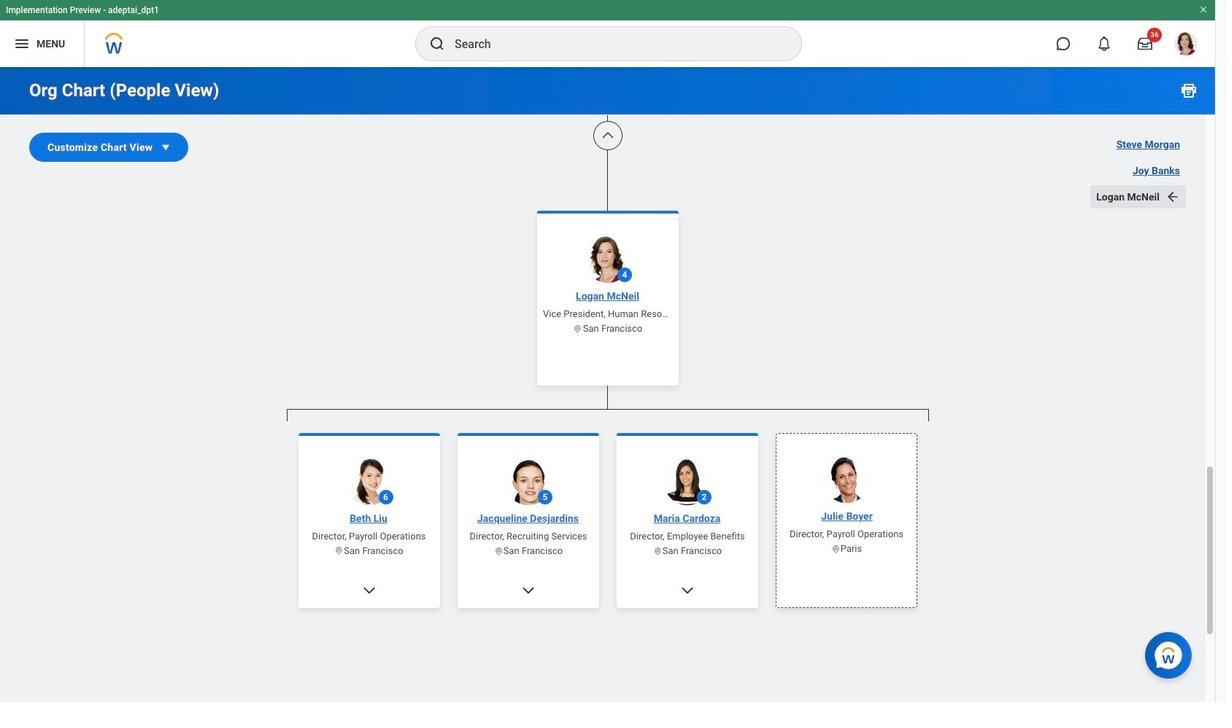 Task type: describe. For each thing, give the bounding box(es) containing it.
location image
[[653, 547, 662, 556]]

2 horizontal spatial location image
[[831, 544, 840, 554]]

inbox large image
[[1138, 36, 1152, 51]]

print org chart image
[[1180, 82, 1198, 99]]

2 chevron down image from the left
[[521, 583, 535, 598]]

location image for first chevron down image
[[334, 547, 344, 556]]



Task type: locate. For each thing, give the bounding box(es) containing it.
arrow left image
[[1166, 190, 1180, 204]]

profile logan mcneil image
[[1174, 32, 1198, 58]]

Search Workday  search field
[[455, 28, 771, 60]]

0 horizontal spatial chevron down image
[[362, 583, 376, 598]]

1 horizontal spatial chevron down image
[[521, 583, 535, 598]]

location image
[[831, 544, 840, 554], [334, 547, 344, 556], [494, 547, 503, 556]]

3 chevron down image from the left
[[680, 583, 694, 598]]

close environment banner image
[[1199, 5, 1208, 14]]

search image
[[428, 35, 446, 53]]

chevron down image
[[362, 583, 376, 598], [521, 583, 535, 598], [680, 583, 694, 598]]

justify image
[[13, 35, 31, 53]]

main content
[[0, 0, 1215, 703]]

2 horizontal spatial chevron down image
[[680, 583, 694, 598]]

notifications large image
[[1097, 36, 1112, 51]]

chevron up image
[[600, 128, 615, 143]]

logan mcneil, logan mcneil, 4 direct reports element
[[286, 421, 929, 703]]

banner
[[0, 0, 1215, 67]]

1 chevron down image from the left
[[362, 583, 376, 598]]

location image for second chevron down image from the right
[[494, 547, 503, 556]]

caret down image
[[159, 140, 173, 155]]

0 horizontal spatial location image
[[334, 547, 344, 556]]

1 horizontal spatial location image
[[494, 547, 503, 556]]



Task type: vqa. For each thing, say whether or not it's contained in the screenshot.
Security
no



